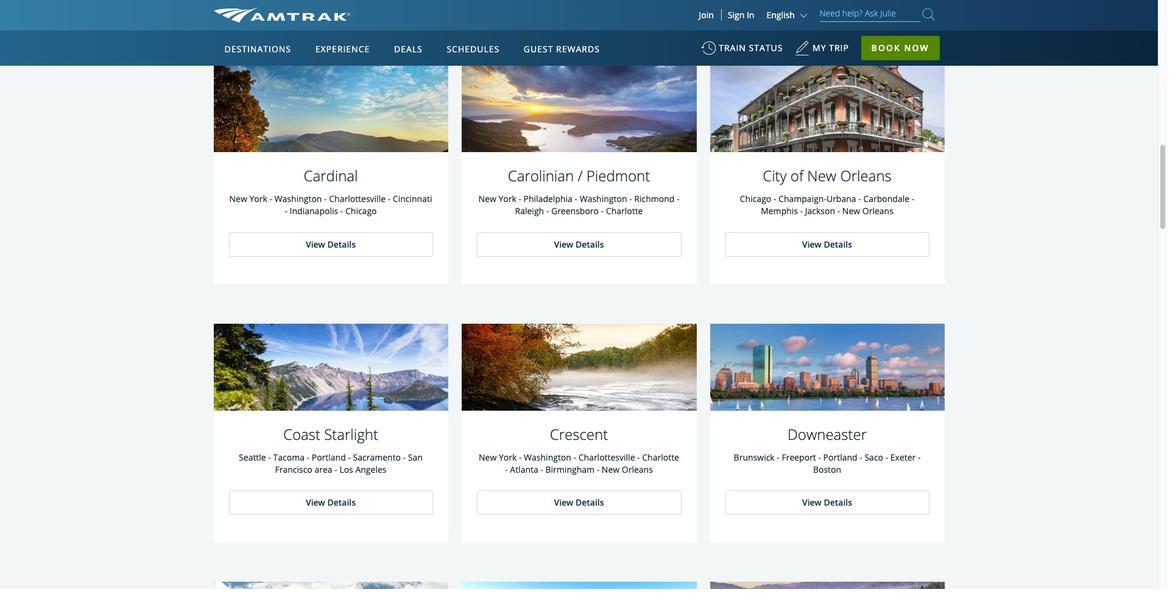 Task type: vqa. For each thing, say whether or not it's contained in the screenshot.


Task type: locate. For each thing, give the bounding box(es) containing it.
0 horizontal spatial washington
[[275, 193, 322, 205]]

view details down greensboro
[[554, 239, 604, 250]]

charlottesville down cardinal
[[329, 193, 386, 205]]

view down greensboro
[[554, 239, 573, 250]]

chicago up memphis
[[740, 193, 771, 205]]

schedules
[[447, 43, 500, 55]]

richmond
[[634, 193, 675, 205]]

view details down area
[[306, 497, 356, 509]]

my trip
[[813, 42, 849, 54]]

english
[[767, 9, 795, 21]]

new inside new york - washington - charlottesville - cincinnati - indianapolis - chicago
[[229, 193, 247, 205]]

new inside new york - philadelphia - washington - richmond - raleigh - greensboro - charlotte
[[479, 193, 496, 205]]

train
[[719, 42, 746, 54]]

york inside new york - washington - charlottesville - cincinnati - indianapolis - chicago
[[249, 193, 267, 205]]

1 horizontal spatial washington
[[524, 452, 571, 464]]

memphis
[[761, 206, 798, 217]]

deals
[[394, 43, 423, 55]]

view details
[[306, 239, 356, 250], [554, 239, 604, 250], [802, 239, 852, 250], [306, 497, 356, 509], [554, 497, 604, 509], [802, 497, 852, 509]]

details for city of new orleans
[[824, 239, 852, 250]]

view details down jackson
[[802, 239, 852, 250]]

2 portland from the left
[[823, 452, 858, 464]]

charlotte
[[606, 206, 643, 217], [642, 452, 679, 464]]

details down greensboro
[[576, 239, 604, 250]]

portland up the boston
[[823, 452, 858, 464]]

schedules link
[[442, 30, 505, 66]]

jackson
[[805, 206, 835, 217]]

freeport
[[782, 452, 816, 464]]

portland
[[312, 452, 346, 464], [823, 452, 858, 464]]

charlottesville inside new york - washington - charlottesville - charlotte - atlanta - birmingham - new orleans
[[579, 452, 635, 464]]

cincinnati
[[393, 193, 432, 205]]

view down birmingham
[[554, 497, 573, 509]]

banner
[[0, 0, 1158, 281]]

train status link
[[701, 37, 783, 66]]

portland inside 'brunswick - freeport - portland - saco - exeter - boston'
[[823, 452, 858, 464]]

details down jackson
[[824, 239, 852, 250]]

charlottesville down crescent
[[579, 452, 635, 464]]

0 horizontal spatial portland
[[312, 452, 346, 464]]

0 vertical spatial charlotte
[[606, 206, 643, 217]]

0 vertical spatial chicago
[[740, 193, 771, 205]]

view for crescent
[[554, 497, 573, 509]]

urbana
[[827, 193, 856, 205]]

washington down piedmont
[[580, 193, 627, 205]]

new inside chicago - champaign-urbana - carbondale - memphis - jackson - new orleans
[[842, 206, 860, 217]]

book
[[872, 42, 901, 54]]

view details link down jackson
[[725, 232, 929, 257]]

view down jackson
[[802, 239, 822, 250]]

view details link
[[229, 232, 433, 257], [477, 232, 681, 257], [725, 232, 929, 257], [229, 491, 433, 515], [477, 491, 681, 515], [725, 491, 929, 515]]

york inside new york - washington - charlottesville - charlotte - atlanta - birmingham - new orleans
[[499, 452, 517, 464]]

1 horizontal spatial charlottesville
[[579, 452, 635, 464]]

view details link down birmingham
[[477, 491, 681, 515]]

saco
[[865, 452, 883, 464]]

view for city of new orleans
[[802, 239, 822, 250]]

view details down birmingham
[[554, 497, 604, 509]]

book now button
[[861, 36, 940, 60]]

york for crescent
[[499, 452, 517, 464]]

francisco
[[275, 464, 312, 476]]

chicago inside chicago - champaign-urbana - carbondale - memphis - jackson - new orleans
[[740, 193, 771, 205]]

brunswick
[[734, 452, 775, 464]]

1 vertical spatial orleans
[[863, 206, 894, 217]]

of
[[791, 166, 804, 186]]

join
[[699, 9, 714, 21]]

details down the boston
[[824, 497, 852, 509]]

portland for downeaster
[[823, 452, 858, 464]]

experience
[[315, 43, 370, 55]]

view for carolinian / piedmont
[[554, 239, 573, 250]]

application
[[259, 102, 551, 272]]

sign in
[[728, 9, 754, 21]]

washington inside new york - washington - charlottesville - charlotte - atlanta - birmingham - new orleans
[[524, 452, 571, 464]]

new york - philadelphia - washington - richmond - raleigh - greensboro - charlotte
[[479, 193, 680, 217]]

washington up indianapolis
[[275, 193, 322, 205]]

view details down indianapolis
[[306, 239, 356, 250]]

brunswick - freeport - portland - saco - exeter - boston
[[734, 452, 921, 476]]

view down indianapolis
[[306, 239, 325, 250]]

york for cardinal
[[249, 193, 267, 205]]

washington up birmingham
[[524, 452, 571, 464]]

details down los
[[327, 497, 356, 509]]

charlottesville
[[329, 193, 386, 205], [579, 452, 635, 464]]

2 horizontal spatial washington
[[580, 193, 627, 205]]

greensboro
[[551, 206, 599, 217]]

0 horizontal spatial chicago
[[345, 206, 377, 217]]

1 portland from the left
[[312, 452, 346, 464]]

washington inside new york - washington - charlottesville - cincinnati - indianapolis - chicago
[[275, 193, 322, 205]]

0 horizontal spatial charlottesville
[[329, 193, 386, 205]]

indianapolis
[[290, 206, 338, 217]]

view details link for downeaster
[[725, 491, 929, 515]]

portland inside seattle - tacoma - portland - sacramento - san francisco area - los angeles
[[312, 452, 346, 464]]

york inside new york - philadelphia - washington - richmond - raleigh - greensboro - charlotte
[[499, 193, 516, 205]]

washington
[[275, 193, 322, 205], [580, 193, 627, 205], [524, 452, 571, 464]]

york
[[249, 193, 267, 205], [499, 193, 516, 205], [499, 452, 517, 464]]

status
[[749, 42, 783, 54]]

carolinian / piedmont
[[508, 166, 650, 186]]

chicago inside new york - washington - charlottesville - cincinnati - indianapolis - chicago
[[345, 206, 377, 217]]

new york - washington - charlottesville - charlotte - atlanta - birmingham - new orleans
[[479, 452, 679, 476]]

details down new york - washington - charlottesville - cincinnati - indianapolis - chicago
[[327, 239, 356, 250]]

guest rewards button
[[519, 32, 605, 66]]

-
[[270, 193, 272, 205], [324, 193, 327, 205], [388, 193, 391, 205], [519, 193, 521, 205], [575, 193, 578, 205], [629, 193, 632, 205], [677, 193, 680, 205], [774, 193, 776, 205], [859, 193, 861, 205], [912, 193, 915, 205], [285, 206, 288, 217], [340, 206, 343, 217], [546, 206, 549, 217], [601, 206, 604, 217], [800, 206, 803, 217], [837, 206, 840, 217], [268, 452, 271, 464], [307, 452, 310, 464], [348, 452, 351, 464], [403, 452, 406, 464], [519, 452, 522, 464], [574, 452, 576, 464], [637, 452, 640, 464], [777, 452, 780, 464], [818, 452, 821, 464], [860, 452, 863, 464], [886, 452, 888, 464], [918, 452, 921, 464], [335, 464, 337, 476], [505, 464, 508, 476], [541, 464, 543, 476], [597, 464, 600, 476]]

new york - washington - charlottesville - cincinnati - indianapolis - chicago
[[229, 193, 432, 217]]

book now
[[872, 42, 929, 54]]

experience button
[[311, 32, 375, 66]]

view details link for carolinian / piedmont
[[477, 232, 681, 257]]

view details link down indianapolis
[[229, 232, 433, 257]]

chicago down cardinal
[[345, 206, 377, 217]]

regions map image
[[259, 102, 551, 272]]

details down birmingham
[[576, 497, 604, 509]]

1 horizontal spatial chicago
[[740, 193, 771, 205]]

1 horizontal spatial portland
[[823, 452, 858, 464]]

view
[[306, 239, 325, 250], [554, 239, 573, 250], [802, 239, 822, 250], [306, 497, 325, 509], [554, 497, 573, 509], [802, 497, 822, 509]]

details
[[327, 239, 356, 250], [576, 239, 604, 250], [824, 239, 852, 250], [327, 497, 356, 509], [576, 497, 604, 509], [824, 497, 852, 509]]

view down area
[[306, 497, 325, 509]]

chicago
[[740, 193, 771, 205], [345, 206, 377, 217]]

2 vertical spatial orleans
[[622, 464, 653, 476]]

crescent
[[550, 424, 608, 444]]

charlotte inside new york - washington - charlottesville - charlotte - atlanta - birmingham - new orleans
[[642, 452, 679, 464]]

orleans
[[840, 166, 892, 186], [863, 206, 894, 217], [622, 464, 653, 476]]

0 vertical spatial charlottesville
[[329, 193, 386, 205]]

san
[[408, 452, 423, 464]]

view details link down area
[[229, 491, 433, 515]]

portland up area
[[312, 452, 346, 464]]

1 vertical spatial chicago
[[345, 206, 377, 217]]

0 vertical spatial orleans
[[840, 166, 892, 186]]

charlotte inside new york - philadelphia - washington - richmond - raleigh - greensboro - charlotte
[[606, 206, 643, 217]]

1 vertical spatial charlottesville
[[579, 452, 635, 464]]

boston
[[813, 464, 841, 476]]

orleans inside chicago - champaign-urbana - carbondale - memphis - jackson - new orleans
[[863, 206, 894, 217]]

angeles
[[355, 464, 387, 476]]

view details link down the boston
[[725, 491, 929, 515]]

cardinal
[[304, 166, 358, 186]]

new
[[807, 166, 837, 186], [229, 193, 247, 205], [479, 193, 496, 205], [842, 206, 860, 217], [479, 452, 497, 464], [602, 464, 620, 476]]

view details link down greensboro
[[477, 232, 681, 257]]

1 vertical spatial charlotte
[[642, 452, 679, 464]]

exeter
[[891, 452, 916, 464]]

atlanta
[[510, 464, 538, 476]]

city
[[763, 166, 787, 186]]

view down the boston
[[802, 497, 822, 509]]

charlottesville inside new york - washington - charlottesville - cincinnati - indianapolis - chicago
[[329, 193, 386, 205]]

view details down the boston
[[802, 497, 852, 509]]

charlottesville for cardinal
[[329, 193, 386, 205]]



Task type: describe. For each thing, give the bounding box(es) containing it.
view details for coast starlight
[[306, 497, 356, 509]]

charlottesville for crescent
[[579, 452, 635, 464]]

view details link for city of new orleans
[[725, 232, 929, 257]]

champaign-
[[779, 193, 827, 205]]

trip
[[829, 42, 849, 54]]

in
[[747, 9, 754, 21]]

washington inside new york - philadelphia - washington - richmond - raleigh - greensboro - charlotte
[[580, 193, 627, 205]]

view details for cardinal
[[306, 239, 356, 250]]

amtrak image
[[214, 8, 350, 23]]

Please enter your search item search field
[[820, 6, 920, 22]]

view details link for crescent
[[477, 491, 681, 515]]

details for carolinian / piedmont
[[576, 239, 604, 250]]

join button
[[692, 9, 722, 21]]

raleigh
[[515, 206, 544, 217]]

orleans inside new york - washington - charlottesville - charlotte - atlanta - birmingham - new orleans
[[622, 464, 653, 476]]

application inside banner
[[259, 102, 551, 272]]

deals button
[[389, 32, 428, 66]]

destinations
[[224, 43, 291, 55]]

view details for crescent
[[554, 497, 604, 509]]

starlight
[[324, 424, 378, 444]]

view details for downeaster
[[802, 497, 852, 509]]

york for carolinian / piedmont
[[499, 193, 516, 205]]

now
[[904, 42, 929, 54]]

coast starlight
[[283, 424, 378, 444]]

view details link for coast starlight
[[229, 491, 433, 515]]

sign
[[728, 9, 745, 21]]

area
[[315, 464, 332, 476]]

carbondale
[[864, 193, 910, 205]]

birmingham
[[546, 464, 595, 476]]

details for coast starlight
[[327, 497, 356, 509]]

rewards
[[556, 43, 600, 55]]

details for cardinal
[[327, 239, 356, 250]]

details for crescent
[[576, 497, 604, 509]]

seattle
[[239, 452, 266, 464]]

carolinian
[[508, 166, 574, 186]]

tacoma
[[273, 452, 305, 464]]

downeaster
[[788, 424, 867, 444]]

piedmont
[[587, 166, 650, 186]]

guest
[[524, 43, 553, 55]]

search icon image
[[923, 6, 935, 23]]

chicago - champaign-urbana - carbondale - memphis - jackson - new orleans
[[740, 193, 915, 217]]

view details link for cardinal
[[229, 232, 433, 257]]

destinations button
[[220, 32, 296, 66]]

my
[[813, 42, 826, 54]]

guest rewards
[[524, 43, 600, 55]]

sign in button
[[728, 9, 754, 21]]

sacramento
[[353, 452, 401, 464]]

washington for cardinal
[[275, 193, 322, 205]]

philadelphia
[[524, 193, 573, 205]]

view for downeaster
[[802, 497, 822, 509]]

view for coast starlight
[[306, 497, 325, 509]]

city of new orleans
[[763, 166, 892, 186]]

coast
[[283, 424, 320, 444]]

/
[[578, 166, 583, 186]]

portland for coast starlight
[[312, 452, 346, 464]]

view details for carolinian / piedmont
[[554, 239, 604, 250]]

train status
[[719, 42, 783, 54]]

washington for crescent
[[524, 452, 571, 464]]

english button
[[767, 9, 811, 21]]

banner containing join
[[0, 0, 1158, 281]]

los
[[340, 464, 353, 476]]

view details for city of new orleans
[[802, 239, 852, 250]]

my trip button
[[795, 37, 849, 66]]

view for cardinal
[[306, 239, 325, 250]]

details for downeaster
[[824, 497, 852, 509]]

seattle - tacoma - portland - sacramento - san francisco area - los angeles
[[239, 452, 423, 476]]



